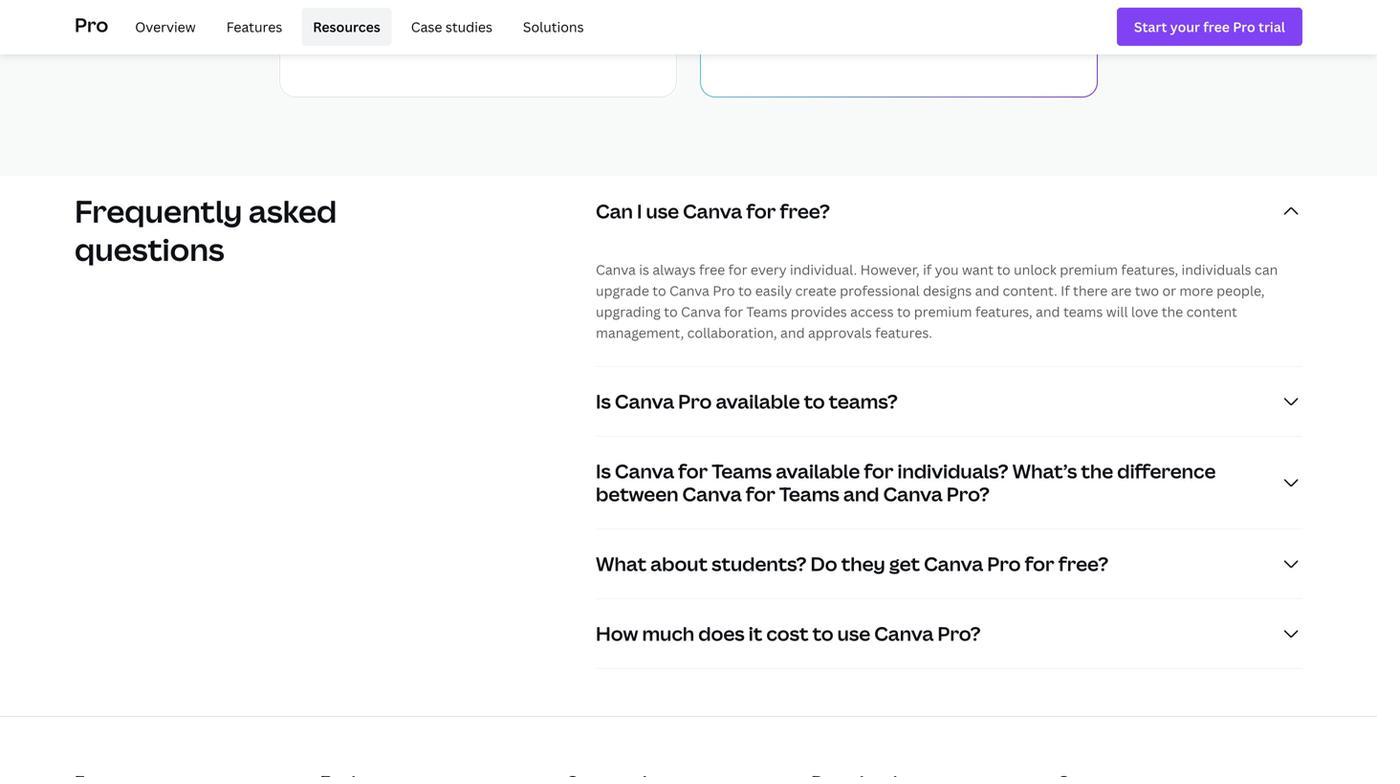 Task type: describe. For each thing, give the bounding box(es) containing it.
for down teams?
[[864, 458, 894, 485]]

cost
[[767, 621, 809, 647]]

use inside can i use canva for free? dropdown button
[[646, 198, 679, 224]]

teams?
[[829, 389, 898, 415]]

can
[[1256, 261, 1279, 279]]

two
[[1136, 282, 1160, 300]]

and down content.
[[1036, 303, 1061, 321]]

is
[[639, 261, 650, 279]]

it
[[749, 621, 763, 647]]

individuals
[[1182, 261, 1252, 279]]

content.
[[1003, 282, 1058, 300]]

overview link
[[124, 8, 207, 46]]

what about students? do they get canva pro for free? button
[[596, 530, 1303, 599]]

i
[[637, 198, 643, 224]]

if
[[1061, 282, 1070, 300]]

features
[[227, 18, 283, 36]]

studies
[[446, 18, 493, 36]]

pro up how much does it cost to use canva pro? dropdown button
[[988, 551, 1022, 578]]

pro left overview
[[75, 11, 108, 38]]

and down provides
[[781, 324, 805, 342]]

students?
[[712, 551, 807, 578]]

use inside how much does it cost to use canva pro? dropdown button
[[838, 621, 871, 647]]

more
[[1180, 282, 1214, 300]]

the inside 'canva is always free for every individual. however, if you want to unlock premium features, individuals can upgrade to canva pro to easily create professional designs and content. if there are two or more people, upgrading to canva for teams provides access to premium features, and teams will love the content management, collaboration, and approvals features.'
[[1162, 303, 1184, 321]]

between
[[596, 481, 679, 508]]

overview
[[135, 18, 196, 36]]

can
[[596, 198, 633, 224]]

get
[[890, 551, 921, 578]]

do
[[811, 551, 838, 578]]

how much does it cost to use canva pro?
[[596, 621, 981, 647]]

individual.
[[790, 261, 858, 279]]

easily
[[756, 282, 793, 300]]

management,
[[596, 324, 684, 342]]

1 vertical spatial premium
[[915, 303, 973, 321]]

if
[[924, 261, 932, 279]]

unlock
[[1014, 261, 1057, 279]]

menu bar inside pro element
[[116, 8, 596, 46]]

however,
[[861, 261, 920, 279]]

to inside how much does it cost to use canva pro? dropdown button
[[813, 621, 834, 647]]

pro element
[[75, 0, 1303, 54]]

features link
[[215, 8, 294, 46]]

case studies link
[[400, 8, 504, 46]]

resources
[[313, 18, 381, 36]]

upgrading
[[596, 303, 661, 321]]

is canva for teams available for individuals? what's the difference between canva for teams and canva pro? button
[[596, 437, 1303, 529]]

upgrade
[[596, 282, 650, 300]]

to right want
[[997, 261, 1011, 279]]

how much does it cost to use canva pro? button
[[596, 600, 1303, 669]]

for up students?
[[746, 481, 776, 508]]

about
[[651, 551, 708, 578]]

0 vertical spatial premium
[[1060, 261, 1119, 279]]

for down what's at the bottom right
[[1025, 551, 1055, 578]]

there
[[1074, 282, 1108, 300]]

for down is canva pro available to teams?
[[679, 458, 708, 485]]

start your free pro trial image
[[1135, 16, 1286, 38]]

are
[[1112, 282, 1132, 300]]

solutions
[[523, 18, 584, 36]]

content
[[1187, 303, 1238, 321]]

how
[[596, 621, 639, 647]]

you
[[935, 261, 959, 279]]

what about students? do they get canva pro for free?
[[596, 551, 1109, 578]]

available inside is canva for teams available for individuals? what's the difference between canva for teams and canva pro?
[[776, 458, 861, 485]]

to left easily
[[739, 282, 752, 300]]

provides
[[791, 303, 848, 321]]

resources link
[[302, 8, 392, 46]]



Task type: vqa. For each thing, say whether or not it's contained in the screenshot.
start your free pro trial image
yes



Task type: locate. For each thing, give the bounding box(es) containing it.
0 horizontal spatial use
[[646, 198, 679, 224]]

available down collaboration,
[[716, 389, 801, 415]]

case
[[411, 18, 443, 36]]

the
[[1162, 303, 1184, 321], [1082, 458, 1114, 485]]

much
[[643, 621, 695, 647]]

for right the free
[[729, 261, 748, 279]]

use right cost
[[838, 621, 871, 647]]

or
[[1163, 282, 1177, 300]]

teams down is canva pro available to teams?
[[712, 458, 772, 485]]

1 horizontal spatial use
[[838, 621, 871, 647]]

to left teams?
[[804, 389, 825, 415]]

1 horizontal spatial features,
[[1122, 261, 1179, 279]]

0 vertical spatial features,
[[1122, 261, 1179, 279]]

the down or
[[1162, 303, 1184, 321]]

pro? inside is canva for teams available for individuals? what's the difference between canva for teams and canva pro?
[[947, 481, 990, 508]]

and
[[976, 282, 1000, 300], [1036, 303, 1061, 321], [781, 324, 805, 342], [844, 481, 880, 508]]

approvals
[[809, 324, 872, 342]]

and down want
[[976, 282, 1000, 300]]

pro? down 'what about students? do they get canva pro for free?' dropdown button
[[938, 621, 981, 647]]

1 horizontal spatial the
[[1162, 303, 1184, 321]]

what's
[[1013, 458, 1078, 485]]

is down "management,"
[[596, 389, 611, 415]]

the right what's at the bottom right
[[1082, 458, 1114, 485]]

1 vertical spatial free?
[[1059, 551, 1109, 578]]

pro? up 'what about students? do they get canva pro for free?' dropdown button
[[947, 481, 990, 508]]

teams
[[1064, 303, 1104, 321]]

0 vertical spatial use
[[646, 198, 679, 224]]

1 vertical spatial pro?
[[938, 621, 981, 647]]

teams up do
[[780, 481, 840, 508]]

frequently
[[75, 190, 242, 232]]

0 vertical spatial available
[[716, 389, 801, 415]]

0 horizontal spatial premium
[[915, 303, 973, 321]]

people,
[[1217, 282, 1266, 300]]

frequently asked questions
[[75, 190, 337, 270]]

questions
[[75, 229, 224, 270]]

1 vertical spatial is
[[596, 458, 611, 485]]

premium down designs on the right of the page
[[915, 303, 973, 321]]

case studies
[[411, 18, 493, 36]]

teams
[[747, 303, 788, 321], [712, 458, 772, 485], [780, 481, 840, 508]]

individuals?
[[898, 458, 1009, 485]]

pro?
[[947, 481, 990, 508], [938, 621, 981, 647]]

for
[[747, 198, 776, 224], [729, 261, 748, 279], [725, 303, 744, 321], [679, 458, 708, 485], [864, 458, 894, 485], [746, 481, 776, 508], [1025, 551, 1055, 578]]

to
[[997, 261, 1011, 279], [653, 282, 667, 300], [739, 282, 752, 300], [664, 303, 678, 321], [898, 303, 911, 321], [804, 389, 825, 415], [813, 621, 834, 647]]

for up collaboration,
[[725, 303, 744, 321]]

is canva pro available to teams?
[[596, 389, 898, 415]]

1 vertical spatial available
[[776, 458, 861, 485]]

free
[[699, 261, 726, 279]]

1 horizontal spatial free?
[[1059, 551, 1109, 578]]

every
[[751, 261, 787, 279]]

teams inside 'canva is always free for every individual. however, if you want to unlock premium features, individuals can upgrade to canva pro to easily create professional designs and content. if there are two or more people, upgrading to canva for teams provides access to premium features, and teams will love the content management, collaboration, and approvals features.'
[[747, 303, 788, 321]]

the inside is canva for teams available for individuals? what's the difference between canva for teams and canva pro?
[[1082, 458, 1114, 485]]

0 horizontal spatial the
[[1082, 458, 1114, 485]]

use
[[646, 198, 679, 224], [838, 621, 871, 647]]

is canva for teams available for individuals? what's the difference between canva for teams and canva pro?
[[596, 458, 1217, 508]]

is for is canva for teams available for individuals? what's the difference between canva for teams and canva pro?
[[596, 458, 611, 485]]

features.
[[876, 324, 933, 342]]

menu bar
[[116, 8, 596, 46]]

pro down the free
[[713, 282, 735, 300]]

can i use canva for free? button
[[596, 177, 1303, 246]]

pro
[[75, 11, 108, 38], [713, 282, 735, 300], [679, 389, 712, 415], [988, 551, 1022, 578]]

is
[[596, 389, 611, 415], [596, 458, 611, 485]]

use right i
[[646, 198, 679, 224]]

0 vertical spatial pro?
[[947, 481, 990, 508]]

collaboration,
[[688, 324, 778, 342]]

professional
[[840, 282, 920, 300]]

1 vertical spatial features,
[[976, 303, 1033, 321]]

available down teams?
[[776, 458, 861, 485]]

0 vertical spatial free?
[[780, 198, 830, 224]]

does
[[699, 621, 745, 647]]

is up what
[[596, 458, 611, 485]]

is for is canva pro available to teams?
[[596, 389, 611, 415]]

can i use canva for free?
[[596, 198, 830, 224]]

premium
[[1060, 261, 1119, 279], [915, 303, 973, 321]]

to right cost
[[813, 621, 834, 647]]

canva
[[683, 198, 743, 224], [596, 261, 636, 279], [670, 282, 710, 300], [681, 303, 721, 321], [615, 389, 675, 415], [615, 458, 675, 485], [683, 481, 742, 508], [884, 481, 943, 508], [924, 551, 984, 578], [875, 621, 934, 647]]

1 horizontal spatial premium
[[1060, 261, 1119, 279]]

to inside is canva pro available to teams? dropdown button
[[804, 389, 825, 415]]

is inside is canva for teams available for individuals? what's the difference between canva for teams and canva pro?
[[596, 458, 611, 485]]

to down always
[[653, 282, 667, 300]]

1 vertical spatial the
[[1082, 458, 1114, 485]]

to up "management,"
[[664, 303, 678, 321]]

create
[[796, 282, 837, 300]]

1 vertical spatial use
[[838, 621, 871, 647]]

canva is always free for every individual. however, if you want to unlock premium features, individuals can upgrade to canva pro to easily create professional designs and content. if there are two or more people, upgrading to canva for teams provides access to premium features, and teams will love the content management, collaboration, and approvals features.
[[596, 261, 1279, 342]]

will
[[1107, 303, 1129, 321]]

want
[[963, 261, 994, 279]]

solutions link
[[512, 8, 596, 46]]

access
[[851, 303, 894, 321]]

free?
[[780, 198, 830, 224], [1059, 551, 1109, 578]]

difference
[[1118, 458, 1217, 485]]

and inside is canva for teams available for individuals? what's the difference between canva for teams and canva pro?
[[844, 481, 880, 508]]

menu bar containing overview
[[116, 8, 596, 46]]

1 is from the top
[[596, 389, 611, 415]]

to up features.
[[898, 303, 911, 321]]

for up every
[[747, 198, 776, 224]]

teams down easily
[[747, 303, 788, 321]]

designs
[[924, 282, 972, 300]]

what
[[596, 551, 647, 578]]

and up 'they'
[[844, 481, 880, 508]]

0 vertical spatial is
[[596, 389, 611, 415]]

features, up "two"
[[1122, 261, 1179, 279]]

love
[[1132, 303, 1159, 321]]

premium up the there on the top right
[[1060, 261, 1119, 279]]

is canva pro available to teams? button
[[596, 368, 1303, 436]]

0 horizontal spatial features,
[[976, 303, 1033, 321]]

features, down content.
[[976, 303, 1033, 321]]

pro down collaboration,
[[679, 389, 712, 415]]

always
[[653, 261, 696, 279]]

available
[[716, 389, 801, 415], [776, 458, 861, 485]]

0 horizontal spatial free?
[[780, 198, 830, 224]]

they
[[842, 551, 886, 578]]

asked
[[249, 190, 337, 232]]

0 vertical spatial the
[[1162, 303, 1184, 321]]

2 is from the top
[[596, 458, 611, 485]]

pro inside 'canva is always free for every individual. however, if you want to unlock premium features, individuals can upgrade to canva pro to easily create professional designs and content. if there are two or more people, upgrading to canva for teams provides access to premium features, and teams will love the content management, collaboration, and approvals features.'
[[713, 282, 735, 300]]

features,
[[1122, 261, 1179, 279], [976, 303, 1033, 321]]



